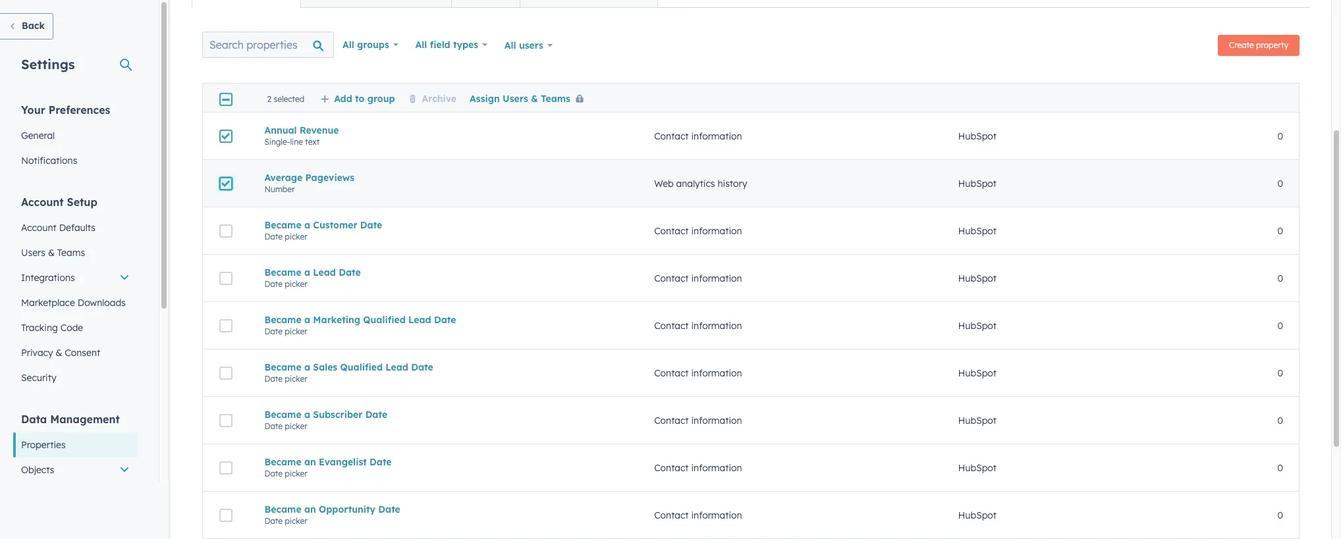 Task type: vqa. For each thing, say whether or not it's contained in the screenshot.
HubSpot related to Became a Subscriber Date
yes



Task type: locate. For each thing, give the bounding box(es) containing it.
a for marketing
[[304, 314, 310, 326]]

marketing
[[313, 314, 360, 326]]

picker up became an evangelist date date picker
[[285, 421, 308, 431]]

2 a from the top
[[304, 267, 310, 278]]

6 picker from the top
[[285, 469, 308, 479]]

3 became from the top
[[265, 314, 302, 326]]

all left groups
[[343, 39, 354, 51]]

code
[[60, 322, 83, 334]]

a inside became a marketing qualified lead date date picker
[[304, 314, 310, 326]]

0
[[1278, 130, 1284, 142], [1278, 178, 1284, 189], [1278, 225, 1284, 237], [1278, 272, 1284, 284], [1278, 320, 1284, 332], [1278, 367, 1284, 379], [1278, 415, 1284, 427], [1278, 462, 1284, 474], [1278, 510, 1284, 522]]

& right assign
[[531, 93, 538, 105]]

1 horizontal spatial teams
[[541, 93, 571, 105]]

& up integrations
[[48, 247, 55, 259]]

3 contact information from the top
[[654, 272, 742, 284]]

account for account setup
[[21, 196, 64, 209]]

an inside became an opportunity date date picker
[[304, 504, 316, 516]]

a for subscriber
[[304, 409, 310, 421]]

picker down became a customer date date picker
[[285, 279, 308, 289]]

4 contact information from the top
[[654, 320, 742, 332]]

account for account defaults
[[21, 222, 57, 234]]

a
[[304, 219, 310, 231], [304, 267, 310, 278], [304, 314, 310, 326], [304, 361, 310, 373], [304, 409, 310, 421]]

7 0 from the top
[[1278, 415, 1284, 427]]

users
[[503, 93, 528, 105], [21, 247, 45, 259]]

0 vertical spatial qualified
[[363, 314, 406, 326]]

1 horizontal spatial &
[[56, 347, 62, 359]]

teams inside account setup element
[[57, 247, 85, 259]]

1 vertical spatial account
[[21, 222, 57, 234]]

6 contact information from the top
[[654, 415, 742, 427]]

information for became an evangelist date
[[692, 462, 742, 474]]

0 for became a customer date
[[1278, 225, 1284, 237]]

0 vertical spatial lead
[[313, 267, 336, 278]]

picker inside the became a subscriber date date picker
[[285, 421, 308, 431]]

became inside became a marketing qualified lead date date picker
[[265, 314, 302, 326]]

0 vertical spatial &
[[531, 93, 538, 105]]

general
[[21, 130, 55, 142]]

0 horizontal spatial users
[[21, 247, 45, 259]]

became inside became an opportunity date date picker
[[265, 504, 302, 516]]

1 horizontal spatial lead
[[386, 361, 408, 373]]

lead down became a marketing qualified lead date date picker
[[386, 361, 408, 373]]

subscriber
[[313, 409, 363, 421]]

contact
[[654, 130, 689, 142], [654, 225, 689, 237], [654, 272, 689, 284], [654, 320, 689, 332], [654, 367, 689, 379], [654, 415, 689, 427], [654, 462, 689, 474], [654, 510, 689, 522]]

teams down "account defaults" link
[[57, 247, 85, 259]]

became a marketing qualified lead date date picker
[[265, 314, 456, 336]]

became a marketing qualified lead date button
[[265, 314, 623, 326]]

information for became a subscriber date
[[692, 415, 742, 427]]

all left users
[[505, 40, 516, 51]]

7 hubspot from the top
[[959, 415, 997, 427]]

picker down "became a lead date date picker"
[[285, 327, 308, 336]]

1 horizontal spatial all
[[416, 39, 427, 51]]

contact for became a sales qualified lead date
[[654, 367, 689, 379]]

revenue
[[300, 124, 339, 136]]

1 became from the top
[[265, 219, 302, 231]]

1 an from the top
[[304, 456, 316, 468]]

picker inside "became a lead date date picker"
[[285, 279, 308, 289]]

an inside became an evangelist date date picker
[[304, 456, 316, 468]]

4 hubspot from the top
[[959, 272, 997, 284]]

3 picker from the top
[[285, 327, 308, 336]]

0 horizontal spatial all
[[343, 39, 354, 51]]

qualified inside "became a sales qualified lead date date picker"
[[340, 361, 383, 373]]

Search search field
[[202, 32, 334, 58]]

2 an from the top
[[304, 504, 316, 516]]

property
[[1257, 40, 1289, 50]]

qualified for marketing
[[363, 314, 406, 326]]

contact information for became a subscriber date
[[654, 415, 742, 427]]

users & teams link
[[13, 241, 138, 266]]

picker
[[285, 232, 308, 242], [285, 279, 308, 289], [285, 327, 308, 336], [285, 374, 308, 384], [285, 421, 308, 431], [285, 469, 308, 479], [285, 516, 308, 526]]

all
[[343, 39, 354, 51], [416, 39, 427, 51], [505, 40, 516, 51]]

2 horizontal spatial all
[[505, 40, 516, 51]]

account setup
[[21, 196, 97, 209]]

web analytics history
[[654, 178, 748, 189]]

average pageviews button
[[265, 172, 623, 184]]

became down became a customer date date picker
[[265, 267, 302, 278]]

hubspot for became an opportunity date
[[959, 510, 997, 522]]

all left field
[[416, 39, 427, 51]]

lead up became a sales qualified lead date button
[[409, 314, 431, 326]]

became down number
[[265, 219, 302, 231]]

information for annual revenue
[[692, 130, 742, 142]]

1 hubspot from the top
[[959, 130, 997, 142]]

6 information from the top
[[692, 415, 742, 427]]

picker down became an evangelist date date picker
[[285, 516, 308, 526]]

& for consent
[[56, 347, 62, 359]]

information for became a sales qualified lead date
[[692, 367, 742, 379]]

downloads
[[78, 297, 126, 309]]

2 contact from the top
[[654, 225, 689, 237]]

a left customer
[[304, 219, 310, 231]]

became an opportunity date date picker
[[265, 504, 401, 526]]

4 became from the top
[[265, 361, 302, 373]]

became left subscriber
[[265, 409, 302, 421]]

all groups button
[[334, 32, 407, 58]]

1 vertical spatial lead
[[409, 314, 431, 326]]

6 0 from the top
[[1278, 367, 1284, 379]]

a inside became a customer date date picker
[[304, 219, 310, 231]]

notifications
[[21, 155, 77, 167]]

8 information from the top
[[692, 510, 742, 522]]

picker inside "became a sales qualified lead date date picker"
[[285, 374, 308, 384]]

0 horizontal spatial &
[[48, 247, 55, 259]]

users right assign
[[503, 93, 528, 105]]

back link
[[0, 13, 53, 40]]

5 contact information from the top
[[654, 367, 742, 379]]

6 hubspot from the top
[[959, 367, 997, 379]]

became inside became an evangelist date date picker
[[265, 456, 302, 468]]

1 vertical spatial qualified
[[340, 361, 383, 373]]

3 information from the top
[[692, 272, 742, 284]]

picker up "became a lead date date picker"
[[285, 232, 308, 242]]

4 a from the top
[[304, 361, 310, 373]]

account up users & teams
[[21, 222, 57, 234]]

7 contact from the top
[[654, 462, 689, 474]]

users up integrations
[[21, 247, 45, 259]]

teams
[[541, 93, 571, 105], [57, 247, 85, 259]]

picker for opportunity
[[285, 516, 308, 526]]

picker inside became an evangelist date date picker
[[285, 469, 308, 479]]

number
[[265, 184, 295, 194]]

defaults
[[59, 222, 96, 234]]

7 became from the top
[[265, 504, 302, 516]]

an left the evangelist
[[304, 456, 316, 468]]

5 contact from the top
[[654, 367, 689, 379]]

all users
[[505, 40, 544, 51]]

a inside "became a lead date date picker"
[[304, 267, 310, 278]]

a inside the became a subscriber date date picker
[[304, 409, 310, 421]]

contact information for became a lead date
[[654, 272, 742, 284]]

4 0 from the top
[[1278, 272, 1284, 284]]

qualified
[[363, 314, 406, 326], [340, 361, 383, 373]]

create property button
[[1218, 35, 1300, 56]]

information for became an opportunity date
[[692, 510, 742, 522]]

0 vertical spatial teams
[[541, 93, 571, 105]]

7 information from the top
[[692, 462, 742, 474]]

became left sales
[[265, 361, 302, 373]]

2 hubspot from the top
[[959, 178, 997, 189]]

4 contact from the top
[[654, 320, 689, 332]]

5 a from the top
[[304, 409, 310, 421]]

qualified inside became a marketing qualified lead date date picker
[[363, 314, 406, 326]]

0 for annual revenue
[[1278, 130, 1284, 142]]

2 information from the top
[[692, 225, 742, 237]]

a inside "became a sales qualified lead date date picker"
[[304, 361, 310, 373]]

picker inside became an opportunity date date picker
[[285, 516, 308, 526]]

all for all groups
[[343, 39, 354, 51]]

2 horizontal spatial &
[[531, 93, 538, 105]]

qualified right marketing at the bottom of the page
[[363, 314, 406, 326]]

hubspot for became a subscriber date
[[959, 415, 997, 427]]

all inside 'popup button'
[[505, 40, 516, 51]]

2 account from the top
[[21, 222, 57, 234]]

picker for evangelist
[[285, 469, 308, 479]]

users inside users & teams link
[[21, 247, 45, 259]]

1 a from the top
[[304, 219, 310, 231]]

a left marketing at the bottom of the page
[[304, 314, 310, 326]]

became inside became a customer date date picker
[[265, 219, 302, 231]]

8 0 from the top
[[1278, 462, 1284, 474]]

hubspot for became a marketing qualified lead date
[[959, 320, 997, 332]]

became for became a sales qualified lead date
[[265, 361, 302, 373]]

8 hubspot from the top
[[959, 462, 997, 474]]

1 horizontal spatial users
[[503, 93, 528, 105]]

picker for subscriber
[[285, 421, 308, 431]]

picker up became an opportunity date date picker
[[285, 469, 308, 479]]

picker inside became a marketing qualified lead date date picker
[[285, 327, 308, 336]]

information
[[692, 130, 742, 142], [692, 225, 742, 237], [692, 272, 742, 284], [692, 320, 742, 332], [692, 367, 742, 379], [692, 415, 742, 427], [692, 462, 742, 474], [692, 510, 742, 522]]

3 a from the top
[[304, 314, 310, 326]]

8 contact from the top
[[654, 510, 689, 522]]

became
[[265, 219, 302, 231], [265, 267, 302, 278], [265, 314, 302, 326], [265, 361, 302, 373], [265, 409, 302, 421], [265, 456, 302, 468], [265, 504, 302, 516]]

7 contact information from the top
[[654, 462, 742, 474]]

management
[[50, 413, 120, 426]]

became an opportunity date button
[[265, 504, 623, 516]]

pageviews
[[305, 172, 355, 184]]

lead for became a marketing qualified lead date
[[409, 314, 431, 326]]

became down became an evangelist date date picker
[[265, 504, 302, 516]]

became inside the became a subscriber date date picker
[[265, 409, 302, 421]]

a left sales
[[304, 361, 310, 373]]

2 became from the top
[[265, 267, 302, 278]]

2 picker from the top
[[285, 279, 308, 289]]

an left opportunity
[[304, 504, 316, 516]]

contact for became a subscriber date
[[654, 415, 689, 427]]

1 contact from the top
[[654, 130, 689, 142]]

0 horizontal spatial teams
[[57, 247, 85, 259]]

lead inside became a marketing qualified lead date date picker
[[409, 314, 431, 326]]

a for customer
[[304, 219, 310, 231]]

5 picker from the top
[[285, 421, 308, 431]]

1 0 from the top
[[1278, 130, 1284, 142]]

6 became from the top
[[265, 456, 302, 468]]

1 picker from the top
[[285, 232, 308, 242]]

hubspot
[[959, 130, 997, 142], [959, 178, 997, 189], [959, 225, 997, 237], [959, 272, 997, 284], [959, 320, 997, 332], [959, 367, 997, 379], [959, 415, 997, 427], [959, 462, 997, 474], [959, 510, 997, 522]]

5 became from the top
[[265, 409, 302, 421]]

a left subscriber
[[304, 409, 310, 421]]

objects
[[21, 465, 54, 476]]

1 vertical spatial teams
[[57, 247, 85, 259]]

0 for became an opportunity date
[[1278, 510, 1284, 522]]

became a subscriber date date picker
[[265, 409, 388, 431]]

users inside tab panel
[[503, 93, 528, 105]]

qualified right sales
[[340, 361, 383, 373]]

5 0 from the top
[[1278, 320, 1284, 332]]

3 contact from the top
[[654, 272, 689, 284]]

1 information from the top
[[692, 130, 742, 142]]

add
[[334, 93, 352, 105]]

1 vertical spatial users
[[21, 247, 45, 259]]

0 vertical spatial account
[[21, 196, 64, 209]]

1 vertical spatial an
[[304, 504, 316, 516]]

contact information for became an opportunity date
[[654, 510, 742, 522]]

tab list
[[192, 0, 658, 8]]

lead inside "became a sales qualified lead date date picker"
[[386, 361, 408, 373]]

tab panel containing all groups
[[192, 7, 1311, 540]]

lead for became a sales qualified lead date
[[386, 361, 408, 373]]

tab panel
[[192, 7, 1311, 540]]

properties link
[[13, 433, 138, 458]]

8 contact information from the top
[[654, 510, 742, 522]]

became for became a lead date
[[265, 267, 302, 278]]

annual
[[265, 124, 297, 136]]

4 information from the top
[[692, 320, 742, 332]]

5 hubspot from the top
[[959, 320, 997, 332]]

became inside "became a sales qualified lead date date picker"
[[265, 361, 302, 373]]

lead inside "became a lead date date picker"
[[313, 267, 336, 278]]

9 hubspot from the top
[[959, 510, 997, 522]]

became left the evangelist
[[265, 456, 302, 468]]

became down "became a lead date date picker"
[[265, 314, 302, 326]]

contact information for annual revenue
[[654, 130, 742, 142]]

0 horizontal spatial lead
[[313, 267, 336, 278]]

3 0 from the top
[[1278, 225, 1284, 237]]

1 vertical spatial &
[[48, 247, 55, 259]]

picker up the became a subscriber date date picker
[[285, 374, 308, 384]]

6 contact from the top
[[654, 415, 689, 427]]

tracking code link
[[13, 316, 138, 341]]

became inside "became a lead date date picker"
[[265, 267, 302, 278]]

2 vertical spatial lead
[[386, 361, 408, 373]]

2 contact information from the top
[[654, 225, 742, 237]]

0 for became a lead date
[[1278, 272, 1284, 284]]

3 hubspot from the top
[[959, 225, 997, 237]]

an for opportunity
[[304, 504, 316, 516]]

picker inside became a customer date date picker
[[285, 232, 308, 242]]

9 0 from the top
[[1278, 510, 1284, 522]]

date
[[360, 219, 382, 231], [265, 232, 283, 242], [339, 267, 361, 278], [265, 279, 283, 289], [434, 314, 456, 326], [265, 327, 283, 336], [411, 361, 433, 373], [265, 374, 283, 384], [365, 409, 388, 421], [265, 421, 283, 431], [370, 456, 392, 468], [265, 469, 283, 479], [378, 504, 401, 516], [265, 516, 283, 526]]

0 vertical spatial an
[[304, 456, 316, 468]]

2 0 from the top
[[1278, 178, 1284, 189]]

1 contact information from the top
[[654, 130, 742, 142]]

0 vertical spatial users
[[503, 93, 528, 105]]

data
[[21, 413, 47, 426]]

opportunity
[[319, 504, 376, 516]]

marketplace
[[21, 297, 75, 309]]

4 picker from the top
[[285, 374, 308, 384]]

5 information from the top
[[692, 367, 742, 379]]

1 account from the top
[[21, 196, 64, 209]]

lead down became a customer date date picker
[[313, 267, 336, 278]]

0 for became a sales qualified lead date
[[1278, 367, 1284, 379]]

information for became a customer date
[[692, 225, 742, 237]]

7 picker from the top
[[285, 516, 308, 526]]

contact for annual revenue
[[654, 130, 689, 142]]

2 vertical spatial &
[[56, 347, 62, 359]]

2 horizontal spatial lead
[[409, 314, 431, 326]]

account up account defaults
[[21, 196, 64, 209]]

became for became a customer date
[[265, 219, 302, 231]]

field
[[430, 39, 450, 51]]

teams down users
[[541, 93, 571, 105]]

& right the privacy
[[56, 347, 62, 359]]

assign
[[470, 93, 500, 105]]

data management
[[21, 413, 120, 426]]

a for sales
[[304, 361, 310, 373]]

a down became a customer date date picker
[[304, 267, 310, 278]]

preferences
[[49, 103, 110, 117]]



Task type: describe. For each thing, give the bounding box(es) containing it.
contact information for became a customer date
[[654, 225, 742, 237]]

became a sales qualified lead date button
[[265, 361, 623, 373]]

create
[[1230, 40, 1254, 50]]

settings
[[21, 56, 75, 72]]

add to group button
[[320, 93, 395, 105]]

hubspot for average pageviews
[[959, 178, 997, 189]]

0 for became a subscriber date
[[1278, 415, 1284, 427]]

picker for customer
[[285, 232, 308, 242]]

became an evangelist date button
[[265, 456, 623, 468]]

properties
[[21, 440, 66, 451]]

became an evangelist date date picker
[[265, 456, 392, 479]]

account defaults
[[21, 222, 96, 234]]

integrations button
[[13, 266, 138, 291]]

an for evangelist
[[304, 456, 316, 468]]

back
[[22, 20, 45, 32]]

average pageviews number
[[265, 172, 355, 194]]

teams inside tab panel
[[541, 93, 571, 105]]

general link
[[13, 123, 138, 148]]

annual revenue button
[[265, 124, 623, 136]]

became a customer date date picker
[[265, 219, 382, 242]]

all groups
[[343, 39, 389, 51]]

hubspot for became an evangelist date
[[959, 462, 997, 474]]

became for became an evangelist date
[[265, 456, 302, 468]]

became for became a subscriber date
[[265, 409, 302, 421]]

line
[[290, 137, 303, 147]]

2 selected
[[267, 94, 305, 104]]

evangelist
[[319, 456, 367, 468]]

hubspot for became a lead date
[[959, 272, 997, 284]]

all for all field types
[[416, 39, 427, 51]]

create property
[[1230, 40, 1289, 50]]

security
[[21, 372, 56, 384]]

0 for became a marketing qualified lead date
[[1278, 320, 1284, 332]]

information for became a marketing qualified lead date
[[692, 320, 742, 332]]

& inside tab panel
[[531, 93, 538, 105]]

to
[[355, 93, 365, 105]]

average
[[265, 172, 303, 184]]

your preferences element
[[13, 103, 138, 173]]

history
[[718, 178, 748, 189]]

all for all users
[[505, 40, 516, 51]]

contact for became a marketing qualified lead date
[[654, 320, 689, 332]]

setup
[[67, 196, 97, 209]]

groups
[[357, 39, 389, 51]]

assign users & teams
[[470, 93, 571, 105]]

archive
[[422, 93, 457, 105]]

0 for average pageviews
[[1278, 178, 1284, 189]]

became a lead date date picker
[[265, 267, 361, 289]]

became a sales qualified lead date date picker
[[265, 361, 433, 384]]

assign users & teams button
[[470, 93, 589, 105]]

2
[[267, 94, 272, 104]]

users & teams
[[21, 247, 85, 259]]

account defaults link
[[13, 215, 138, 241]]

data management element
[[13, 413, 138, 533]]

web
[[654, 178, 674, 189]]

your preferences
[[21, 103, 110, 117]]

archive button
[[408, 93, 457, 105]]

contact information for became a sales qualified lead date
[[654, 367, 742, 379]]

notifications link
[[13, 148, 138, 173]]

contact for became a customer date
[[654, 225, 689, 237]]

analytics
[[676, 178, 715, 189]]

account setup element
[[13, 195, 138, 391]]

marketplace downloads
[[21, 297, 126, 309]]

consent
[[65, 347, 100, 359]]

contact for became a lead date
[[654, 272, 689, 284]]

became for became a marketing qualified lead date
[[265, 314, 302, 326]]

hubspot for became a sales qualified lead date
[[959, 367, 997, 379]]

0 for became an evangelist date
[[1278, 462, 1284, 474]]

became a subscriber date button
[[265, 409, 623, 421]]

a for lead
[[304, 267, 310, 278]]

annual revenue single-line text
[[265, 124, 339, 147]]

security link
[[13, 366, 138, 391]]

integrations
[[21, 272, 75, 284]]

customer
[[313, 219, 358, 231]]

information for became a lead date
[[692, 272, 742, 284]]

users
[[519, 40, 544, 51]]

group
[[367, 93, 395, 105]]

single-
[[265, 137, 290, 147]]

contact information for became an evangelist date
[[654, 462, 742, 474]]

your
[[21, 103, 45, 117]]

sales
[[313, 361, 338, 373]]

privacy & consent link
[[13, 341, 138, 366]]

text
[[305, 137, 320, 147]]

hubspot for annual revenue
[[959, 130, 997, 142]]

selected
[[274, 94, 305, 104]]

privacy & consent
[[21, 347, 100, 359]]

became a customer date button
[[265, 219, 623, 231]]

contact for became an evangelist date
[[654, 462, 689, 474]]

privacy
[[21, 347, 53, 359]]

add to group
[[334, 93, 395, 105]]

picker for lead
[[285, 279, 308, 289]]

all field types button
[[407, 32, 496, 58]]

qualified for sales
[[340, 361, 383, 373]]

types
[[453, 39, 478, 51]]

tracking
[[21, 322, 58, 334]]

& for teams
[[48, 247, 55, 259]]

contact information for became a marketing qualified lead date
[[654, 320, 742, 332]]

all users button
[[496, 32, 561, 59]]

hubspot for became a customer date
[[959, 225, 997, 237]]

tracking code
[[21, 322, 83, 334]]

all field types
[[416, 39, 478, 51]]

contact for became an opportunity date
[[654, 510, 689, 522]]

marketplace downloads link
[[13, 291, 138, 316]]

became a lead date button
[[265, 267, 623, 278]]

became for became an opportunity date
[[265, 504, 302, 516]]



